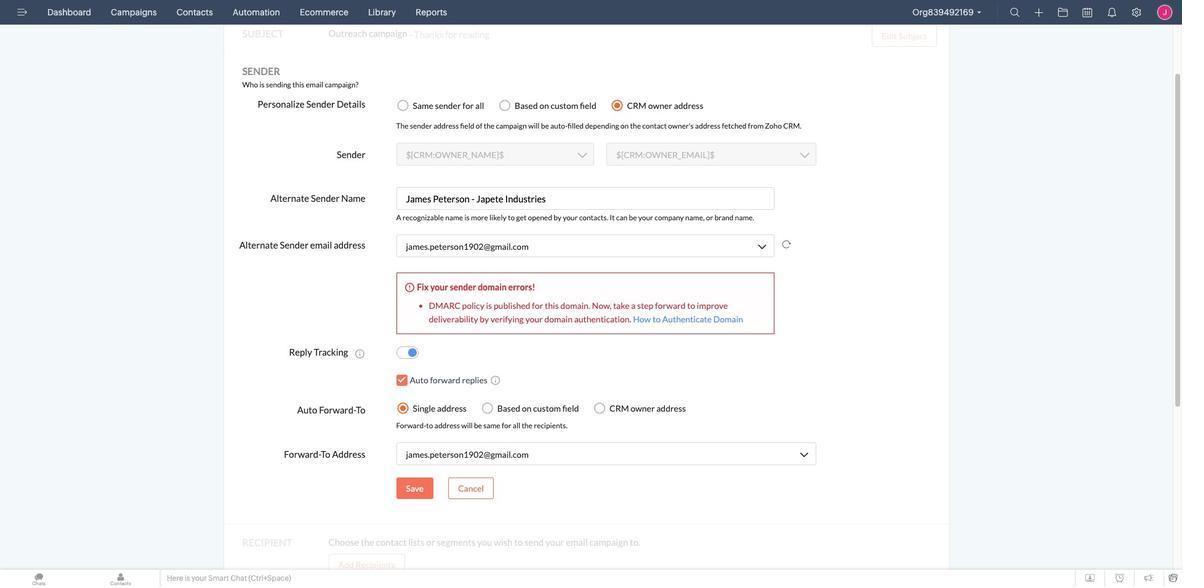 Task type: vqa. For each thing, say whether or not it's contained in the screenshot.
10 More Left
no



Task type: describe. For each thing, give the bounding box(es) containing it.
reports link
[[411, 0, 452, 25]]

automation
[[233, 7, 280, 17]]

org839492169
[[913, 7, 974, 17]]

search image
[[1010, 7, 1020, 17]]

campaigns
[[111, 7, 157, 17]]

automation link
[[228, 0, 285, 25]]

dashboard link
[[42, 0, 96, 25]]

notifications image
[[1107, 7, 1117, 17]]

chats image
[[0, 570, 78, 587]]

contacts link
[[172, 0, 218, 25]]

here is your smart chat (ctrl+space)
[[167, 575, 291, 583]]

configure settings image
[[1132, 7, 1142, 17]]

ecommerce link
[[295, 0, 353, 25]]

contacts image
[[82, 570, 159, 587]]

here
[[167, 575, 183, 583]]

calendar image
[[1083, 7, 1092, 17]]



Task type: locate. For each thing, give the bounding box(es) containing it.
folder image
[[1058, 7, 1068, 17]]

your
[[192, 575, 207, 583]]

reports
[[416, 7, 447, 17]]

quick actions image
[[1035, 8, 1044, 17]]

ecommerce
[[300, 7, 349, 17]]

(ctrl+space)
[[249, 575, 291, 583]]

contacts
[[177, 7, 213, 17]]

chat
[[231, 575, 247, 583]]

campaigns link
[[106, 0, 162, 25]]

library
[[368, 7, 396, 17]]

is
[[185, 575, 190, 583]]

smart
[[208, 575, 229, 583]]

dashboard
[[47, 7, 91, 17]]

library link
[[363, 0, 401, 25]]



